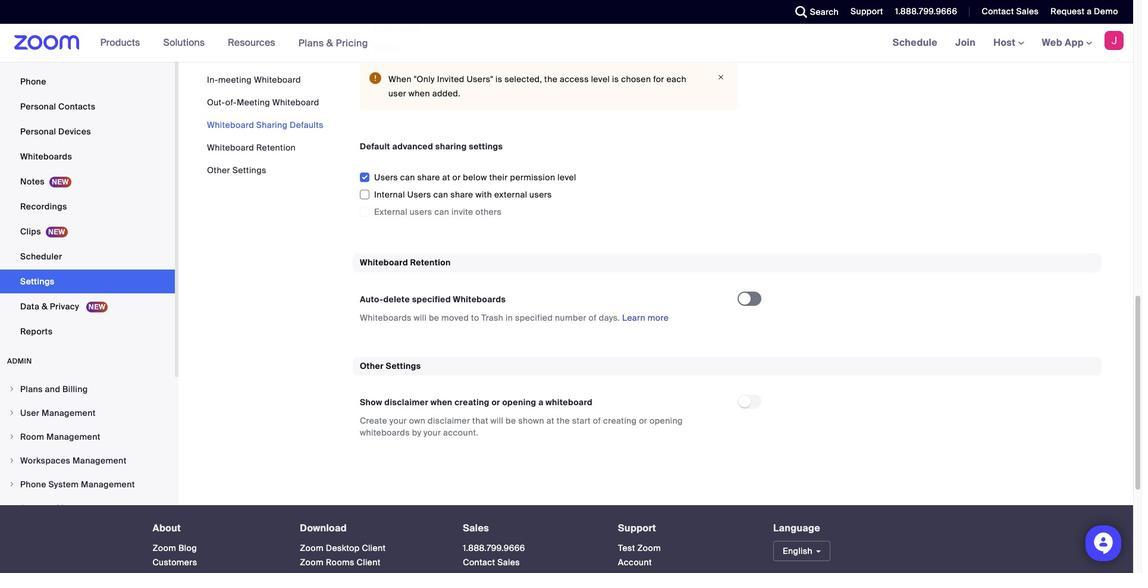 Task type: vqa. For each thing, say whether or not it's contained in the screenshot.
CANADA)
no



Task type: describe. For each thing, give the bounding box(es) containing it.
or for below
[[453, 172, 461, 183]]

own
[[409, 415, 426, 426]]

meeting
[[237, 97, 270, 108]]

2 horizontal spatial sales
[[1017, 6, 1039, 17]]

whiteboard
[[546, 397, 593, 408]]

close image
[[714, 72, 728, 83]]

solutions button
[[163, 24, 210, 62]]

right image for plans and billing
[[8, 386, 15, 393]]

external users can invite others
[[374, 207, 502, 217]]

pricing
[[336, 37, 368, 49]]

disclaimer inside create your own disclaimer that will be shown at the start of creating or opening whiteboards by your account.
[[428, 415, 470, 426]]

added.
[[432, 88, 461, 99]]

contact sales
[[982, 6, 1039, 17]]

& for privacy
[[42, 301, 48, 312]]

defaults
[[290, 120, 324, 130]]

rooms
[[326, 557, 355, 567]]

external
[[494, 189, 527, 200]]

whiteboard up defaults
[[272, 97, 319, 108]]

notes link
[[0, 170, 175, 193]]

0 vertical spatial whiteboard retention
[[207, 142, 296, 153]]

selected,
[[505, 74, 542, 85]]

number
[[555, 312, 587, 323]]

account inside the test zoom account
[[618, 557, 652, 567]]

for
[[653, 74, 665, 85]]

0 vertical spatial your
[[390, 415, 407, 426]]

devices
[[58, 126, 91, 137]]

0 vertical spatial users
[[374, 172, 398, 183]]

system
[[48, 479, 79, 490]]

whiteboard down "of-"
[[207, 120, 254, 130]]

level for access
[[591, 74, 610, 85]]

1 horizontal spatial whiteboard retention
[[360, 257, 451, 268]]

whiteboard up other settings link
[[207, 142, 254, 153]]

personal devices link
[[0, 120, 175, 143]]

when "only invited users" is selected, the access level is chosen for each user when added.
[[389, 74, 687, 99]]

test zoom account
[[618, 542, 661, 567]]

be inside create your own disclaimer that will be shown at the start of creating or opening whiteboards by your account.
[[506, 415, 516, 426]]

when "only invited users" is selected, the access level is chosen for each user when added. alert
[[360, 63, 738, 110]]

app
[[1065, 36, 1084, 49]]

of inside whiteboard retention element
[[589, 312, 597, 323]]

resources
[[228, 36, 275, 49]]

1 vertical spatial retention
[[410, 257, 451, 268]]

will inside whiteboard retention element
[[414, 312, 427, 323]]

schedule
[[893, 36, 938, 49]]

whiteboard sharing defaults link
[[207, 120, 324, 130]]

creating inside create your own disclaimer that will be shown at the start of creating or opening whiteboards by your account.
[[603, 415, 637, 426]]

test zoom link
[[618, 542, 661, 553]]

at inside create your own disclaimer that will be shown at the start of creating or opening whiteboards by your account.
[[547, 415, 555, 426]]

learn
[[622, 312, 646, 323]]

personal contacts link
[[0, 95, 175, 118]]

1 vertical spatial your
[[424, 427, 441, 438]]

workspaces
[[20, 455, 70, 466]]

settings link
[[0, 270, 175, 293]]

be inside whiteboard retention element
[[429, 312, 439, 323]]

personal devices
[[20, 126, 91, 137]]

search button
[[787, 0, 842, 24]]

contact inside '1.888.799.9666 contact sales'
[[463, 557, 495, 567]]

management for account management
[[57, 503, 111, 514]]

whiteboards for whiteboards
[[20, 151, 72, 162]]

test
[[618, 542, 635, 553]]

demo
[[1094, 6, 1119, 17]]

in-
[[207, 74, 218, 85]]

0 vertical spatial client
[[362, 542, 386, 553]]

internal users can share with external users
[[374, 189, 552, 200]]

zoom blog customers
[[153, 542, 197, 567]]

warning image
[[370, 72, 381, 84]]

1 vertical spatial users
[[408, 189, 431, 200]]

download
[[300, 522, 347, 534]]

"only
[[414, 74, 435, 85]]

1 horizontal spatial users
[[530, 189, 552, 200]]

default
[[360, 141, 390, 152]]

whiteboard retention link
[[207, 142, 296, 153]]

1 vertical spatial other settings
[[360, 360, 421, 371]]

days.
[[599, 312, 620, 323]]

english button
[[774, 541, 831, 561]]

out-
[[207, 97, 225, 108]]

1 horizontal spatial a
[[1087, 6, 1092, 17]]

phone system management
[[20, 479, 135, 490]]

auto-
[[360, 294, 384, 304]]

create
[[360, 415, 387, 426]]

notes
[[20, 176, 45, 187]]

personal for personal contacts
[[20, 101, 56, 112]]

desktop
[[326, 542, 360, 553]]

chosen
[[621, 74, 651, 85]]

1 horizontal spatial support
[[851, 6, 884, 17]]

or inside create your own disclaimer that will be shown at the start of creating or opening whiteboards by your account.
[[639, 415, 648, 426]]

1 vertical spatial share
[[451, 189, 473, 200]]

whiteboards
[[360, 427, 410, 438]]

right image for account management
[[8, 505, 15, 512]]

delete
[[384, 294, 410, 304]]

profile picture image
[[1105, 31, 1124, 50]]

1 vertical spatial users
[[410, 207, 432, 217]]

webinars link
[[0, 45, 175, 68]]

workspaces management menu item
[[0, 449, 175, 472]]

join link
[[947, 24, 985, 62]]

that
[[472, 415, 488, 426]]

schedule link
[[884, 24, 947, 62]]

out-of-meeting whiteboard link
[[207, 97, 319, 108]]

0 vertical spatial contact
[[982, 6, 1014, 17]]

billing
[[62, 384, 88, 395]]

and
[[45, 384, 60, 395]]

banner containing products
[[0, 24, 1134, 62]]

access
[[560, 74, 589, 85]]

when inside when "only invited users" is selected, the access level is chosen for each user when added.
[[409, 88, 430, 99]]

sales link
[[463, 522, 489, 534]]

2 horizontal spatial settings
[[386, 360, 421, 371]]

learn more link
[[622, 312, 669, 323]]

1 horizontal spatial other
[[360, 360, 384, 371]]

0 vertical spatial other
[[207, 165, 230, 176]]

user management
[[20, 408, 96, 418]]

with
[[476, 189, 492, 200]]

in-meeting whiteboard
[[207, 74, 301, 85]]

host
[[994, 36, 1018, 49]]

account management menu item
[[0, 497, 175, 519]]

1.888.799.9666 for 1.888.799.9666
[[895, 6, 958, 17]]

others
[[476, 207, 502, 217]]

moved
[[442, 312, 469, 323]]

0 vertical spatial other settings
[[207, 165, 266, 176]]

meeting
[[218, 74, 252, 85]]

phone system management menu item
[[0, 473, 175, 496]]

or for opening
[[492, 397, 500, 408]]

1 vertical spatial client
[[357, 557, 381, 567]]

whiteboards for whiteboards will be moved to trash in specified number of days. learn more
[[360, 312, 412, 323]]

plans & pricing
[[299, 37, 368, 49]]

account management
[[20, 503, 111, 514]]

zoom rooms client link
[[300, 557, 381, 567]]

phone link
[[0, 70, 175, 93]]

the inside when "only invited users" is selected, the access level is chosen for each user when added.
[[545, 74, 558, 85]]

personal contacts
[[20, 101, 95, 112]]

scheduler
[[20, 251, 62, 262]]

0 vertical spatial at
[[442, 172, 450, 183]]

account link
[[618, 557, 652, 567]]



Task type: locate. For each thing, give the bounding box(es) containing it.
0 vertical spatial sales
[[1017, 6, 1039, 17]]

recordings link
[[0, 195, 175, 218]]

data
[[20, 301, 39, 312]]

plans left and in the left of the page
[[20, 384, 43, 395]]

1 horizontal spatial will
[[491, 415, 504, 426]]

commenter
[[374, 24, 423, 35]]

is
[[496, 74, 503, 85], [612, 74, 619, 85]]

when inside other settings element
[[431, 397, 453, 408]]

client right rooms
[[357, 557, 381, 567]]

whiteboard retention down whiteboard sharing defaults
[[207, 142, 296, 153]]

1 horizontal spatial &
[[327, 37, 333, 49]]

management up account management menu item
[[81, 479, 135, 490]]

plans and billing
[[20, 384, 88, 395]]

0 vertical spatial users
[[530, 189, 552, 200]]

2 right image from the top
[[8, 409, 15, 417]]

personal
[[20, 101, 56, 112], [20, 126, 56, 137]]

the left the access
[[545, 74, 558, 85]]

management inside user management menu item
[[42, 408, 96, 418]]

1 vertical spatial whiteboard retention
[[360, 257, 451, 268]]

plans for plans and billing
[[20, 384, 43, 395]]

phone down webinars
[[20, 76, 46, 87]]

0 vertical spatial right image
[[8, 433, 15, 440]]

will inside create your own disclaimer that will be shown at the start of creating or opening whiteboards by your account.
[[491, 415, 504, 426]]

1 vertical spatial or
[[492, 397, 500, 408]]

0 horizontal spatial sales
[[463, 522, 489, 534]]

sales
[[1017, 6, 1039, 17], [463, 522, 489, 534], [498, 557, 520, 567]]

will right that on the bottom of page
[[491, 415, 504, 426]]

right image left room
[[8, 433, 15, 440]]

other settings up show
[[360, 360, 421, 371]]

0 horizontal spatial opening
[[502, 397, 537, 408]]

0 horizontal spatial a
[[539, 397, 544, 408]]

opening inside create your own disclaimer that will be shown at the start of creating or opening whiteboards by your account.
[[650, 415, 683, 426]]

client right the desktop at the bottom left
[[362, 542, 386, 553]]

will down auto-delete specified whiteboards
[[414, 312, 427, 323]]

zoom inside zoom blog customers
[[153, 542, 176, 553]]

admin menu menu
[[0, 378, 175, 544]]

users right external
[[410, 207, 432, 217]]

whiteboard retention
[[207, 142, 296, 153], [360, 257, 451, 268]]

0 vertical spatial phone
[[20, 76, 46, 87]]

0 horizontal spatial support
[[618, 522, 656, 534]]

support
[[851, 6, 884, 17], [618, 522, 656, 534]]

other up show
[[360, 360, 384, 371]]

contact down '1.888.799.9666' "link"
[[463, 557, 495, 567]]

2 right image from the top
[[8, 481, 15, 488]]

1 vertical spatial disclaimer
[[428, 415, 470, 426]]

whiteboards up the to in the left bottom of the page
[[453, 294, 506, 304]]

1 vertical spatial settings
[[20, 276, 54, 287]]

2 vertical spatial whiteboards
[[360, 312, 412, 323]]

users down permission
[[530, 189, 552, 200]]

1 vertical spatial when
[[431, 397, 453, 408]]

at right shown
[[547, 415, 555, 426]]

right image left system
[[8, 481, 15, 488]]

1 vertical spatial creating
[[603, 415, 637, 426]]

about link
[[153, 522, 181, 534]]

personal up personal devices
[[20, 101, 56, 112]]

management down "phone system management" menu item
[[57, 503, 111, 514]]

data & privacy link
[[0, 295, 175, 318]]

0 horizontal spatial level
[[558, 172, 576, 183]]

is left chosen
[[612, 74, 619, 85]]

right image for phone
[[8, 481, 15, 488]]

1 horizontal spatial share
[[451, 189, 473, 200]]

1 vertical spatial the
[[557, 415, 570, 426]]

a up shown
[[539, 397, 544, 408]]

the inside create your own disclaimer that will be shown at the start of creating or opening whiteboards by your account.
[[557, 415, 570, 426]]

shown
[[518, 415, 545, 426]]

account down system
[[20, 503, 54, 514]]

web app button
[[1042, 36, 1093, 49]]

right image inside "phone system management" menu item
[[8, 481, 15, 488]]

user
[[389, 88, 406, 99]]

0 vertical spatial when
[[409, 88, 430, 99]]

retention down sharing
[[256, 142, 296, 153]]

will
[[414, 312, 427, 323], [491, 415, 504, 426]]

1 horizontal spatial 1.888.799.9666
[[895, 6, 958, 17]]

plans inside "product information" 'navigation'
[[299, 37, 324, 49]]

2 phone from the top
[[20, 479, 46, 490]]

0 horizontal spatial be
[[429, 312, 439, 323]]

0 vertical spatial personal
[[20, 101, 56, 112]]

4 right image from the top
[[8, 505, 15, 512]]

0 vertical spatial opening
[[502, 397, 537, 408]]

& inside personal menu menu
[[42, 301, 48, 312]]

can for users
[[434, 189, 448, 200]]

reports link
[[0, 320, 175, 343]]

users"
[[467, 74, 493, 85]]

management
[[42, 408, 96, 418], [46, 431, 100, 442], [73, 455, 127, 466], [81, 479, 135, 490], [57, 503, 111, 514]]

1 vertical spatial &
[[42, 301, 48, 312]]

2 vertical spatial can
[[435, 207, 449, 217]]

right image for user management
[[8, 409, 15, 417]]

about
[[153, 522, 181, 534]]

1 vertical spatial 1.888.799.9666
[[463, 542, 525, 553]]

personal menu menu
[[0, 0, 175, 345]]

invited
[[437, 74, 465, 85]]

1 horizontal spatial level
[[591, 74, 610, 85]]

settings
[[232, 165, 266, 176], [20, 276, 54, 287], [386, 360, 421, 371]]

can up the internal
[[400, 172, 415, 183]]

settings
[[469, 141, 503, 152]]

personal inside 'link'
[[20, 126, 56, 137]]

level right the access
[[591, 74, 610, 85]]

right image left workspaces at the bottom left of the page
[[8, 457, 15, 464]]

2 vertical spatial settings
[[386, 360, 421, 371]]

1.888.799.9666 contact sales
[[463, 542, 525, 567]]

support up test zoom link
[[618, 522, 656, 534]]

whiteboard retention element
[[353, 254, 1102, 338]]

management inside account management menu item
[[57, 503, 111, 514]]

to
[[471, 312, 479, 323]]

zoom inside the test zoom account
[[638, 542, 661, 553]]

& left pricing
[[327, 37, 333, 49]]

1 vertical spatial can
[[434, 189, 448, 200]]

disclaimer up own
[[385, 397, 429, 408]]

of
[[589, 312, 597, 323], [593, 415, 601, 426]]

2 vertical spatial sales
[[498, 557, 520, 567]]

right image inside the workspaces management menu item
[[8, 457, 15, 464]]

management for user management
[[42, 408, 96, 418]]

users up the internal
[[374, 172, 398, 183]]

users up external users can invite others
[[408, 189, 431, 200]]

sales down '1.888.799.9666' "link"
[[498, 557, 520, 567]]

management up workspaces management
[[46, 431, 100, 442]]

1 vertical spatial personal
[[20, 126, 56, 137]]

retention up auto-delete specified whiteboards
[[410, 257, 451, 268]]

specified right in
[[515, 312, 553, 323]]

zoom
[[153, 542, 176, 553], [300, 542, 324, 553], [638, 542, 661, 553], [300, 557, 324, 567]]

when
[[389, 74, 412, 85]]

1 vertical spatial account
[[618, 557, 652, 567]]

1 vertical spatial level
[[558, 172, 576, 183]]

1 horizontal spatial plans
[[299, 37, 324, 49]]

right image left account management
[[8, 505, 15, 512]]

each
[[667, 74, 687, 85]]

level right permission
[[558, 172, 576, 183]]

0 horizontal spatial users
[[374, 172, 398, 183]]

0 vertical spatial level
[[591, 74, 610, 85]]

phone for phone
[[20, 76, 46, 87]]

level for permission
[[558, 172, 576, 183]]

at
[[442, 172, 450, 183], [547, 415, 555, 426]]

products button
[[100, 24, 145, 62]]

share
[[417, 172, 440, 183], [451, 189, 473, 200]]

1 right image from the top
[[8, 433, 15, 440]]

support right search
[[851, 6, 884, 17]]

meetings
[[20, 26, 58, 37]]

search
[[810, 7, 839, 17]]

of left days.
[[589, 312, 597, 323]]

management up "phone system management" menu item
[[73, 455, 127, 466]]

menu bar
[[207, 74, 324, 176]]

phone inside personal menu menu
[[20, 76, 46, 87]]

menu bar containing in-meeting whiteboard
[[207, 74, 324, 176]]

access level: option group
[[360, 1, 738, 58]]

users
[[530, 189, 552, 200], [410, 207, 432, 217]]

settings inside personal menu menu
[[20, 276, 54, 287]]

1.888.799.9666 up schedule
[[895, 6, 958, 17]]

&
[[327, 37, 333, 49], [42, 301, 48, 312]]

right image
[[8, 433, 15, 440], [8, 481, 15, 488]]

2 vertical spatial or
[[639, 415, 648, 426]]

1 horizontal spatial or
[[492, 397, 500, 408]]

when down "only
[[409, 88, 430, 99]]

products
[[100, 36, 140, 49]]

right image for room
[[8, 433, 15, 440]]

sales inside '1.888.799.9666 contact sales'
[[498, 557, 520, 567]]

right image
[[8, 386, 15, 393], [8, 409, 15, 417], [8, 457, 15, 464], [8, 505, 15, 512]]

settings up own
[[386, 360, 421, 371]]

0 horizontal spatial creating
[[455, 397, 490, 408]]

2 is from the left
[[612, 74, 619, 85]]

share up invite
[[451, 189, 473, 200]]

the left start
[[557, 415, 570, 426]]

level
[[591, 74, 610, 85], [558, 172, 576, 183]]

zoom up customers 'link'
[[153, 542, 176, 553]]

right image for workspaces management
[[8, 457, 15, 464]]

0 horizontal spatial specified
[[412, 294, 451, 304]]

retention
[[256, 142, 296, 153], [410, 257, 451, 268]]

personal down personal contacts
[[20, 126, 56, 137]]

0 vertical spatial retention
[[256, 142, 296, 153]]

management for room management
[[46, 431, 100, 442]]

whiteboard retention up delete
[[360, 257, 451, 268]]

0 horizontal spatial users
[[410, 207, 432, 217]]

data & privacy
[[20, 301, 81, 312]]

phone for phone system management
[[20, 479, 46, 490]]

personal for personal devices
[[20, 126, 56, 137]]

& inside "product information" 'navigation'
[[327, 37, 333, 49]]

can left invite
[[435, 207, 449, 217]]

0 horizontal spatial retention
[[256, 142, 296, 153]]

management inside "phone system management" menu item
[[81, 479, 135, 490]]

settings down scheduler
[[20, 276, 54, 287]]

room management menu item
[[0, 425, 175, 448]]

1 horizontal spatial retention
[[410, 257, 451, 268]]

invite
[[452, 207, 473, 217]]

right image inside "plans and billing" menu item
[[8, 386, 15, 393]]

management down billing
[[42, 408, 96, 418]]

1 horizontal spatial creating
[[603, 415, 637, 426]]

1 vertical spatial whiteboards
[[453, 294, 506, 304]]

1 vertical spatial phone
[[20, 479, 46, 490]]

when up "account." at bottom left
[[431, 397, 453, 408]]

a inside other settings element
[[539, 397, 544, 408]]

1 personal from the top
[[20, 101, 56, 112]]

a left demo
[[1087, 6, 1092, 17]]

whiteboard
[[254, 74, 301, 85], [272, 97, 319, 108], [207, 120, 254, 130], [207, 142, 254, 153], [360, 257, 408, 268]]

1 vertical spatial opening
[[650, 415, 683, 426]]

right image inside user management menu item
[[8, 409, 15, 417]]

0 horizontal spatial whiteboard retention
[[207, 142, 296, 153]]

0 vertical spatial disclaimer
[[385, 397, 429, 408]]

external
[[374, 207, 408, 217]]

more
[[648, 312, 669, 323]]

1 vertical spatial sales
[[463, 522, 489, 534]]

disclaimer up "account." at bottom left
[[428, 415, 470, 426]]

share down default advanced sharing settings
[[417, 172, 440, 183]]

below
[[463, 172, 487, 183]]

creating up that on the bottom of page
[[455, 397, 490, 408]]

user management menu item
[[0, 402, 175, 424]]

0 horizontal spatial will
[[414, 312, 427, 323]]

plans and billing menu item
[[0, 378, 175, 400]]

specified
[[412, 294, 451, 304], [515, 312, 553, 323]]

resources button
[[228, 24, 281, 62]]

sharing
[[436, 141, 467, 152]]

0 vertical spatial a
[[1087, 6, 1092, 17]]

1 horizontal spatial account
[[618, 557, 652, 567]]

0 vertical spatial creating
[[455, 397, 490, 408]]

web
[[1042, 36, 1063, 49]]

0 vertical spatial whiteboards
[[20, 151, 72, 162]]

phone down workspaces at the bottom left of the page
[[20, 479, 46, 490]]

other settings element
[[353, 357, 1102, 453]]

account down test zoom link
[[618, 557, 652, 567]]

of inside create your own disclaimer that will be shown at the start of creating or opening whiteboards by your account.
[[593, 415, 601, 426]]

admin
[[7, 356, 32, 366]]

1 vertical spatial at
[[547, 415, 555, 426]]

customers link
[[153, 557, 197, 567]]

1 is from the left
[[496, 74, 503, 85]]

web app
[[1042, 36, 1084, 49]]

internal
[[374, 189, 405, 200]]

1 horizontal spatial sales
[[498, 557, 520, 567]]

default advanced sharing settings
[[360, 141, 503, 152]]

1 horizontal spatial users
[[408, 189, 431, 200]]

1 horizontal spatial opening
[[650, 415, 683, 426]]

whiteboards down personal devices
[[20, 151, 72, 162]]

& right the data
[[42, 301, 48, 312]]

in-meeting whiteboard link
[[207, 74, 301, 85]]

contact up host
[[982, 6, 1014, 17]]

3 right image from the top
[[8, 457, 15, 464]]

0 horizontal spatial is
[[496, 74, 503, 85]]

whiteboards will be moved to trash in specified number of days. learn more
[[360, 312, 669, 323]]

zoom logo image
[[14, 35, 80, 50]]

scheduler link
[[0, 245, 175, 268]]

zoom down download link
[[300, 542, 324, 553]]

account.
[[443, 427, 479, 438]]

right image inside account management menu item
[[8, 505, 15, 512]]

plans for plans & pricing
[[299, 37, 324, 49]]

product information navigation
[[91, 24, 377, 62]]

1 horizontal spatial contact
[[982, 6, 1014, 17]]

1 horizontal spatial your
[[424, 427, 441, 438]]

whiteboards link
[[0, 145, 175, 168]]

phone inside menu item
[[20, 479, 46, 490]]

1.888.799.9666 link
[[463, 542, 525, 553]]

webinars
[[20, 51, 58, 62]]

be left shown
[[506, 415, 516, 426]]

other settings down whiteboard retention link
[[207, 165, 266, 176]]

other down whiteboard retention link
[[207, 165, 230, 176]]

0 horizontal spatial your
[[390, 415, 407, 426]]

whiteboard up out-of-meeting whiteboard
[[254, 74, 301, 85]]

plans
[[299, 37, 324, 49], [20, 384, 43, 395]]

0 vertical spatial account
[[20, 503, 54, 514]]

1 vertical spatial right image
[[8, 481, 15, 488]]

is right users"
[[496, 74, 503, 85]]

right image left user
[[8, 409, 15, 417]]

client
[[362, 542, 386, 553], [357, 557, 381, 567]]

settings down whiteboard retention link
[[232, 165, 266, 176]]

management inside room management menu item
[[46, 431, 100, 442]]

your up whiteboards
[[390, 415, 407, 426]]

1 horizontal spatial whiteboards
[[360, 312, 412, 323]]

management for workspaces management
[[73, 455, 127, 466]]

specified up 'moved'
[[412, 294, 451, 304]]

create your own disclaimer that will be shown at the start of creating or opening whiteboards by your account.
[[360, 415, 683, 438]]

reports
[[20, 326, 53, 337]]

of right start
[[593, 415, 601, 426]]

0 horizontal spatial plans
[[20, 384, 43, 395]]

be down auto-delete specified whiteboards
[[429, 312, 439, 323]]

contact sales link
[[973, 0, 1042, 24], [982, 6, 1039, 17], [463, 557, 520, 567]]

0 vertical spatial specified
[[412, 294, 451, 304]]

privacy
[[50, 301, 79, 312]]

0 horizontal spatial share
[[417, 172, 440, 183]]

0 vertical spatial can
[[400, 172, 415, 183]]

other settings
[[207, 165, 266, 176], [360, 360, 421, 371]]

1.888.799.9666 for 1.888.799.9666 contact sales
[[463, 542, 525, 553]]

request
[[1051, 6, 1085, 17]]

creating right start
[[603, 415, 637, 426]]

0 vertical spatial support
[[851, 6, 884, 17]]

right image inside room management menu item
[[8, 433, 15, 440]]

0 horizontal spatial other settings
[[207, 165, 266, 176]]

meetings navigation
[[884, 24, 1134, 62]]

0 vertical spatial settings
[[232, 165, 266, 176]]

can up external users can invite others
[[434, 189, 448, 200]]

account inside menu item
[[20, 503, 54, 514]]

0 horizontal spatial contact
[[463, 557, 495, 567]]

1 right image from the top
[[8, 386, 15, 393]]

zoom up account link in the bottom right of the page
[[638, 542, 661, 553]]

2 personal from the top
[[20, 126, 56, 137]]

1 horizontal spatial specified
[[515, 312, 553, 323]]

sales up host dropdown button
[[1017, 6, 1039, 17]]

0 vertical spatial share
[[417, 172, 440, 183]]

banner
[[0, 24, 1134, 62]]

0 vertical spatial be
[[429, 312, 439, 323]]

or
[[453, 172, 461, 183], [492, 397, 500, 408], [639, 415, 648, 426]]

other settings link
[[207, 165, 266, 176]]

1 horizontal spatial be
[[506, 415, 516, 426]]

management inside the workspaces management menu item
[[73, 455, 127, 466]]

sales up '1.888.799.9666' "link"
[[463, 522, 489, 534]]

0 vertical spatial &
[[327, 37, 333, 49]]

right image down the admin
[[8, 386, 15, 393]]

whiteboard up auto- on the left
[[360, 257, 408, 268]]

0 vertical spatial or
[[453, 172, 461, 183]]

whiteboards down delete
[[360, 312, 412, 323]]

meetings link
[[0, 20, 175, 43]]

zoom left rooms
[[300, 557, 324, 567]]

out-of-meeting whiteboard
[[207, 97, 319, 108]]

side navigation navigation
[[0, 0, 179, 544]]

level inside when "only invited users" is selected, the access level is chosen for each user when added.
[[591, 74, 610, 85]]

& for pricing
[[327, 37, 333, 49]]

plans left pricing
[[299, 37, 324, 49]]

disclaimer
[[385, 397, 429, 408], [428, 415, 470, 426]]

sharing
[[256, 120, 288, 130]]

1 phone from the top
[[20, 76, 46, 87]]

1 vertical spatial other
[[360, 360, 384, 371]]

1 horizontal spatial is
[[612, 74, 619, 85]]

1.888.799.9666 down sales link
[[463, 542, 525, 553]]

0 vertical spatial of
[[589, 312, 597, 323]]

can for users
[[435, 207, 449, 217]]

your right by in the bottom of the page
[[424, 427, 441, 438]]

at up the internal users can share with external users
[[442, 172, 450, 183]]

whiteboards inside personal menu menu
[[20, 151, 72, 162]]

plans inside menu item
[[20, 384, 43, 395]]

language
[[774, 522, 821, 534]]



